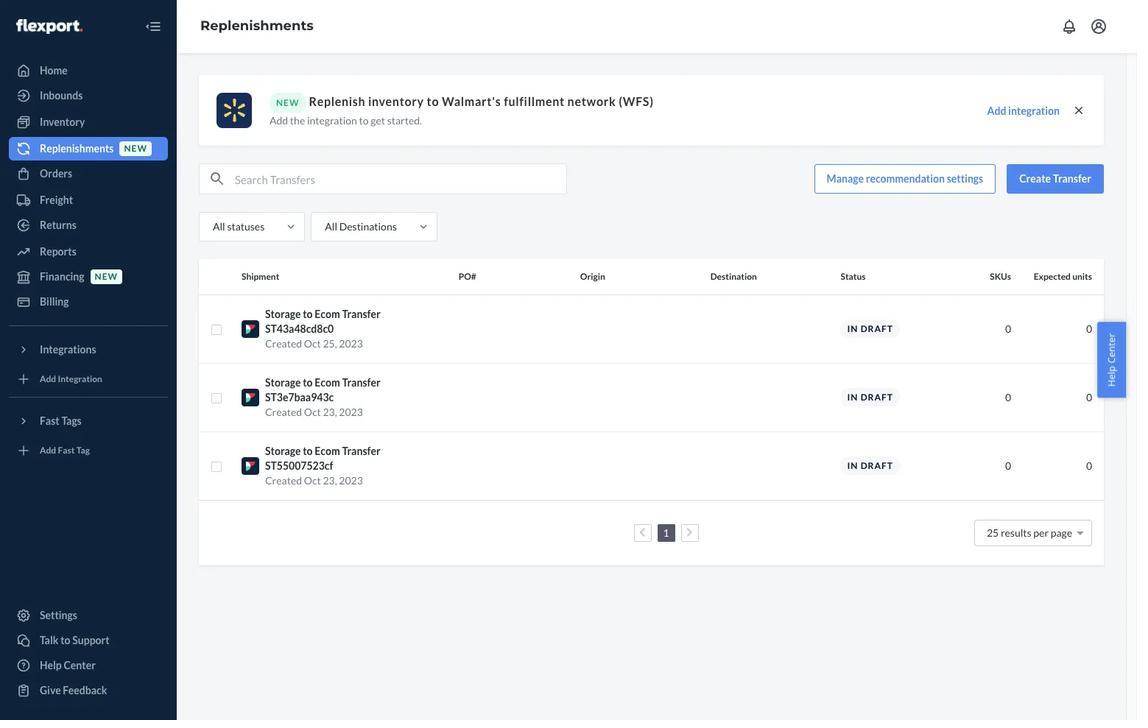 Task type: locate. For each thing, give the bounding box(es) containing it.
2 23, from the top
[[323, 474, 337, 486]]

0 horizontal spatial replenishments
[[40, 142, 114, 155]]

1 vertical spatial new
[[95, 271, 118, 282]]

1 ecom from the top
[[315, 307, 340, 320]]

transfer inside storage to ecom transfer st55007523cf created oct 23, 2023
[[342, 444, 380, 457]]

2 vertical spatial ecom
[[315, 444, 340, 457]]

0 vertical spatial in draft
[[847, 323, 893, 334]]

25 results per page
[[987, 526, 1072, 539]]

inventory
[[368, 94, 424, 108]]

1 draft from the top
[[861, 323, 893, 334]]

0 vertical spatial oct
[[304, 337, 321, 349]]

1 horizontal spatial help center
[[1105, 333, 1118, 387]]

integration inside button
[[1008, 104, 1060, 117]]

storage inside storage to ecom transfer st43a48cd8c0 created oct 25, 2023
[[265, 307, 301, 320]]

1 vertical spatial in draft
[[847, 392, 893, 403]]

orders
[[40, 167, 72, 180]]

created inside storage to ecom transfer st43a48cd8c0 created oct 25, 2023
[[265, 337, 302, 349]]

2 vertical spatial 2023
[[339, 474, 363, 486]]

2 in draft from the top
[[847, 392, 893, 403]]

inventory link
[[9, 110, 168, 134]]

oct
[[304, 337, 321, 349], [304, 405, 321, 418], [304, 474, 321, 486]]

transfer for storage to ecom transfer st55007523cf created oct 23, 2023
[[342, 444, 380, 457]]

ecom inside storage to ecom transfer st3e7baa943c created oct 23, 2023
[[315, 376, 340, 388]]

billing link
[[9, 290, 168, 314]]

0 horizontal spatial all
[[213, 220, 225, 233]]

in for storage to ecom transfer st43a48cd8c0
[[847, 323, 858, 334]]

to up st3e7baa943c
[[303, 376, 313, 388]]

settings
[[947, 172, 983, 185]]

fast left tag
[[58, 445, 75, 456]]

replenishments
[[200, 18, 314, 34], [40, 142, 114, 155]]

draft for storage to ecom transfer st43a48cd8c0
[[861, 323, 893, 334]]

0 horizontal spatial help center
[[40, 659, 96, 672]]

replenishments link
[[200, 18, 314, 34]]

3 oct from the top
[[304, 474, 321, 486]]

1 vertical spatial replenishments
[[40, 142, 114, 155]]

skus
[[990, 271, 1011, 282]]

1 horizontal spatial new
[[124, 143, 147, 154]]

0 vertical spatial 23,
[[323, 405, 337, 418]]

ecom inside storage to ecom transfer st43a48cd8c0 created oct 25, 2023
[[315, 307, 340, 320]]

to inside talk to support button
[[61, 634, 70, 647]]

0 vertical spatial help center
[[1105, 333, 1118, 387]]

in draft
[[847, 323, 893, 334], [847, 392, 893, 403], [847, 460, 893, 471]]

storage to ecom transfer st43a48cd8c0 created oct 25, 2023
[[265, 307, 380, 349]]

storage for storage to ecom transfer st55007523cf
[[265, 444, 301, 457]]

draft
[[861, 323, 893, 334], [861, 392, 893, 403], [861, 460, 893, 471]]

create transfer link
[[1007, 164, 1104, 194]]

give
[[40, 684, 61, 697]]

0 vertical spatial created
[[265, 337, 302, 349]]

the
[[290, 114, 305, 127]]

results
[[1001, 526, 1032, 539]]

fast left tags
[[40, 415, 59, 427]]

help center inside button
[[1105, 333, 1118, 387]]

new for financing
[[95, 271, 118, 282]]

in draft for storage to ecom transfer st55007523cf
[[847, 460, 893, 471]]

1 storage from the top
[[265, 307, 301, 320]]

chevron right image
[[686, 527, 693, 538]]

23, down st3e7baa943c
[[323, 405, 337, 418]]

3 draft from the top
[[861, 460, 893, 471]]

ecom inside storage to ecom transfer st55007523cf created oct 23, 2023
[[315, 444, 340, 457]]

to for storage to ecom transfer st3e7baa943c created oct 23, 2023
[[303, 376, 313, 388]]

integration left close "image"
[[1008, 104, 1060, 117]]

oct for st3e7baa943c
[[304, 405, 321, 418]]

open account menu image
[[1090, 18, 1108, 35]]

23,
[[323, 405, 337, 418], [323, 474, 337, 486]]

1 horizontal spatial integration
[[1008, 104, 1060, 117]]

talk to support
[[40, 634, 109, 647]]

1 created from the top
[[265, 337, 302, 349]]

oct down st3e7baa943c
[[304, 405, 321, 418]]

1 vertical spatial help
[[40, 659, 62, 672]]

(wfs)
[[619, 94, 654, 108]]

2 oct from the top
[[304, 405, 321, 418]]

1 in from the top
[[847, 323, 858, 334]]

1 link
[[660, 526, 672, 539]]

1 vertical spatial 23,
[[323, 474, 337, 486]]

0 vertical spatial square image
[[211, 324, 222, 336]]

origin
[[580, 271, 605, 282]]

1 horizontal spatial center
[[1105, 333, 1118, 364]]

2 created from the top
[[265, 405, 302, 418]]

oct for st55007523cf
[[304, 474, 321, 486]]

new
[[124, 143, 147, 154], [95, 271, 118, 282]]

storage up st55007523cf
[[265, 444, 301, 457]]

1 oct from the top
[[304, 337, 321, 349]]

chevron left image
[[639, 527, 646, 538]]

2 vertical spatial in draft
[[847, 460, 893, 471]]

created down st43a48cd8c0 on the left
[[265, 337, 302, 349]]

help center button
[[1098, 322, 1126, 398]]

2023 inside storage to ecom transfer st55007523cf created oct 23, 2023
[[339, 474, 363, 486]]

3 in from the top
[[847, 460, 858, 471]]

add integration button
[[987, 103, 1060, 118]]

2023 inside storage to ecom transfer st3e7baa943c created oct 23, 2023
[[339, 405, 363, 418]]

help inside button
[[1105, 366, 1118, 387]]

oct inside storage to ecom transfer st3e7baa943c created oct 23, 2023
[[304, 405, 321, 418]]

transfer inside storage to ecom transfer st3e7baa943c created oct 23, 2023
[[342, 376, 380, 388]]

2 vertical spatial storage
[[265, 444, 301, 457]]

manage recommendation settings link
[[814, 164, 996, 194]]

to for storage to ecom transfer st43a48cd8c0 created oct 25, 2023
[[303, 307, 313, 320]]

units
[[1072, 271, 1092, 282]]

add fast tag
[[40, 445, 90, 456]]

1 vertical spatial center
[[64, 659, 96, 672]]

transfer
[[1053, 172, 1091, 185], [342, 307, 380, 320], [342, 376, 380, 388], [342, 444, 380, 457]]

2 vertical spatial draft
[[861, 460, 893, 471]]

3 in draft from the top
[[847, 460, 893, 471]]

all destinations
[[325, 220, 397, 233]]

help center
[[1105, 333, 1118, 387], [40, 659, 96, 672]]

1 horizontal spatial help
[[1105, 366, 1118, 387]]

center inside button
[[1105, 333, 1118, 364]]

center
[[1105, 333, 1118, 364], [64, 659, 96, 672]]

0 vertical spatial replenishments
[[200, 18, 314, 34]]

created down st3e7baa943c
[[265, 405, 302, 418]]

oct for st43a48cd8c0
[[304, 337, 321, 349]]

integration down 'replenish'
[[307, 114, 357, 127]]

2023 for st3e7baa943c
[[339, 405, 363, 418]]

reports
[[40, 245, 76, 258]]

reports link
[[9, 240, 168, 264]]

tags
[[61, 415, 82, 427]]

home
[[40, 64, 68, 77]]

to right the 'talk' in the left bottom of the page
[[61, 634, 70, 647]]

created for storage to ecom transfer st3e7baa943c created oct 23, 2023
[[265, 405, 302, 418]]

help
[[1105, 366, 1118, 387], [40, 659, 62, 672]]

close navigation image
[[144, 18, 162, 35]]

created inside storage to ecom transfer st55007523cf created oct 23, 2023
[[265, 474, 302, 486]]

square image down square icon on the bottom left
[[211, 461, 222, 473]]

2 2023 from the top
[[339, 405, 363, 418]]

in draft for storage to ecom transfer st43a48cd8c0
[[847, 323, 893, 334]]

3 created from the top
[[265, 474, 302, 486]]

new up orders link
[[124, 143, 147, 154]]

to up st43a48cd8c0 on the left
[[303, 307, 313, 320]]

inventory
[[40, 116, 85, 128]]

1 2023 from the top
[[339, 337, 363, 349]]

oct left 25,
[[304, 337, 321, 349]]

1 vertical spatial square image
[[211, 461, 222, 473]]

ecom up st55007523cf
[[315, 444, 340, 457]]

to
[[427, 94, 439, 108], [359, 114, 369, 127], [303, 307, 313, 320], [303, 376, 313, 388], [303, 444, 313, 457], [61, 634, 70, 647]]

23, inside storage to ecom transfer st55007523cf created oct 23, 2023
[[323, 474, 337, 486]]

to inside storage to ecom transfer st55007523cf created oct 23, 2023
[[303, 444, 313, 457]]

2 square image from the top
[[211, 461, 222, 473]]

storage up st43a48cd8c0 on the left
[[265, 307, 301, 320]]

to right inventory at the left
[[427, 94, 439, 108]]

0 vertical spatial new
[[124, 143, 147, 154]]

0 horizontal spatial help
[[40, 659, 62, 672]]

0 vertical spatial 2023
[[339, 337, 363, 349]]

0 vertical spatial in
[[847, 323, 858, 334]]

1 square image from the top
[[211, 324, 222, 336]]

storage inside storage to ecom transfer st3e7baa943c created oct 23, 2023
[[265, 376, 301, 388]]

2 all from the left
[[325, 220, 337, 233]]

storage to ecom transfer st3e7baa943c created oct 23, 2023
[[265, 376, 380, 418]]

new down 'reports' link
[[95, 271, 118, 282]]

3 ecom from the top
[[315, 444, 340, 457]]

square image for st43a48cd8c0
[[211, 324, 222, 336]]

add
[[987, 104, 1006, 117], [270, 114, 288, 127], [40, 374, 56, 385], [40, 445, 56, 456]]

square image up square icon on the bottom left
[[211, 324, 222, 336]]

square image for st55007523cf
[[211, 461, 222, 473]]

to for storage to ecom transfer st55007523cf created oct 23, 2023
[[303, 444, 313, 457]]

23, for st3e7baa943c
[[323, 405, 337, 418]]

draft for storage to ecom transfer st55007523cf
[[861, 460, 893, 471]]

1 vertical spatial help center
[[40, 659, 96, 672]]

storage inside storage to ecom transfer st55007523cf created oct 23, 2023
[[265, 444, 301, 457]]

1 horizontal spatial all
[[325, 220, 337, 233]]

in
[[847, 323, 858, 334], [847, 392, 858, 403], [847, 460, 858, 471]]

1 in draft from the top
[[847, 323, 893, 334]]

all left destinations
[[325, 220, 337, 233]]

23, inside storage to ecom transfer st3e7baa943c created oct 23, 2023
[[323, 405, 337, 418]]

add inside button
[[987, 104, 1006, 117]]

23, down st55007523cf
[[323, 474, 337, 486]]

0 vertical spatial ecom
[[315, 307, 340, 320]]

oct inside storage to ecom transfer st43a48cd8c0 created oct 25, 2023
[[304, 337, 321, 349]]

to inside storage to ecom transfer st3e7baa943c created oct 23, 2023
[[303, 376, 313, 388]]

2 vertical spatial created
[[265, 474, 302, 486]]

1 23, from the top
[[323, 405, 337, 418]]

oct inside storage to ecom transfer st55007523cf created oct 23, 2023
[[304, 474, 321, 486]]

2023 for st43a48cd8c0
[[339, 337, 363, 349]]

0 vertical spatial help
[[1105, 366, 1118, 387]]

1 vertical spatial 2023
[[339, 405, 363, 418]]

add inside "link"
[[40, 374, 56, 385]]

created inside storage to ecom transfer st3e7baa943c created oct 23, 2023
[[265, 405, 302, 418]]

0 vertical spatial storage
[[265, 307, 301, 320]]

give feedback
[[40, 684, 107, 697]]

talk
[[40, 634, 59, 647]]

2 draft from the top
[[861, 392, 893, 403]]

oct down st55007523cf
[[304, 474, 321, 486]]

2 vertical spatial oct
[[304, 474, 321, 486]]

0 vertical spatial center
[[1105, 333, 1118, 364]]

0 vertical spatial draft
[[861, 323, 893, 334]]

2023 inside storage to ecom transfer st43a48cd8c0 created oct 25, 2023
[[339, 337, 363, 349]]

in for storage to ecom transfer st55007523cf
[[847, 460, 858, 471]]

1 vertical spatial draft
[[861, 392, 893, 403]]

0 vertical spatial fast
[[40, 415, 59, 427]]

status
[[841, 271, 866, 282]]

po#
[[459, 271, 476, 282]]

2023 for st55007523cf
[[339, 474, 363, 486]]

storage up st3e7baa943c
[[265, 376, 301, 388]]

talk to support button
[[9, 629, 168, 653]]

add for add the integration to get started.
[[270, 114, 288, 127]]

2 storage from the top
[[265, 376, 301, 388]]

integration
[[1008, 104, 1060, 117], [307, 114, 357, 127]]

destinations
[[339, 220, 397, 233]]

all left statuses
[[213, 220, 225, 233]]

storage
[[265, 307, 301, 320], [265, 376, 301, 388], [265, 444, 301, 457]]

1 vertical spatial created
[[265, 405, 302, 418]]

ecom up st3e7baa943c
[[315, 376, 340, 388]]

transfer inside storage to ecom transfer st43a48cd8c0 created oct 25, 2023
[[342, 307, 380, 320]]

network
[[568, 94, 616, 108]]

25
[[987, 526, 999, 539]]

square image
[[211, 324, 222, 336], [211, 461, 222, 473]]

flexport logo image
[[16, 19, 82, 34]]

1 vertical spatial ecom
[[315, 376, 340, 388]]

replenish inventory to walmart's fulfillment network (wfs)
[[309, 94, 654, 108]]

fast
[[40, 415, 59, 427], [58, 445, 75, 456]]

3 2023 from the top
[[339, 474, 363, 486]]

to left 'get'
[[359, 114, 369, 127]]

ecom
[[315, 307, 340, 320], [315, 376, 340, 388], [315, 444, 340, 457]]

create transfer button
[[1007, 164, 1104, 194]]

1 all from the left
[[213, 220, 225, 233]]

1 vertical spatial fast
[[58, 445, 75, 456]]

created down st55007523cf
[[265, 474, 302, 486]]

2 ecom from the top
[[315, 376, 340, 388]]

25 results per page option
[[987, 526, 1072, 539]]

0 horizontal spatial new
[[95, 271, 118, 282]]

1 horizontal spatial replenishments
[[200, 18, 314, 34]]

ecom up 25,
[[315, 307, 340, 320]]

returns link
[[9, 214, 168, 237]]

all
[[213, 220, 225, 233], [325, 220, 337, 233]]

2 vertical spatial in
[[847, 460, 858, 471]]

1 vertical spatial oct
[[304, 405, 321, 418]]

1 vertical spatial storage
[[265, 376, 301, 388]]

3 storage from the top
[[265, 444, 301, 457]]

to inside storage to ecom transfer st43a48cd8c0 created oct 25, 2023
[[303, 307, 313, 320]]

1 vertical spatial in
[[847, 392, 858, 403]]

give feedback button
[[9, 679, 168, 703]]

to up st55007523cf
[[303, 444, 313, 457]]



Task type: vqa. For each thing, say whether or not it's contained in the screenshot.
to in the Storage to Ecom Transfer ST3e7baa943c Created Oct 23, 2023
yes



Task type: describe. For each thing, give the bounding box(es) containing it.
created for storage to ecom transfer st55007523cf created oct 23, 2023
[[265, 474, 302, 486]]

all for all statuses
[[213, 220, 225, 233]]

new for replenishments
[[124, 143, 147, 154]]

all for all destinations
[[325, 220, 337, 233]]

walmart's
[[442, 94, 501, 108]]

add for add integration
[[40, 374, 56, 385]]

storage for storage to ecom transfer st43a48cd8c0
[[265, 307, 301, 320]]

ecom for st55007523cf
[[315, 444, 340, 457]]

Search Transfers text field
[[235, 164, 566, 194]]

storage to ecom transfer st55007523cf created oct 23, 2023
[[265, 444, 380, 486]]

ecom for st43a48cd8c0
[[315, 307, 340, 320]]

integrations
[[40, 343, 96, 356]]

25,
[[323, 337, 337, 349]]

financing
[[40, 270, 84, 283]]

created for storage to ecom transfer st43a48cd8c0 created oct 25, 2023
[[265, 337, 302, 349]]

support
[[72, 634, 109, 647]]

fulfillment
[[504, 94, 565, 108]]

freight link
[[9, 189, 168, 212]]

create
[[1019, 172, 1051, 185]]

manage recommendation settings button
[[814, 164, 996, 194]]

add fast tag link
[[9, 439, 168, 463]]

add for add integration
[[987, 104, 1006, 117]]

integration
[[58, 374, 102, 385]]

close image
[[1072, 103, 1086, 117]]

expected
[[1034, 271, 1071, 282]]

feedback
[[63, 684, 107, 697]]

destination
[[710, 271, 757, 282]]

add integration link
[[9, 367, 168, 391]]

storage for storage to ecom transfer st3e7baa943c
[[265, 376, 301, 388]]

transfer inside button
[[1053, 172, 1091, 185]]

add for add fast tag
[[40, 445, 56, 456]]

per
[[1033, 526, 1049, 539]]

shipment
[[242, 271, 279, 282]]

open notifications image
[[1061, 18, 1078, 35]]

expected units
[[1034, 271, 1092, 282]]

1
[[663, 526, 669, 539]]

get
[[371, 114, 385, 127]]

page
[[1051, 526, 1072, 539]]

add integration
[[987, 104, 1060, 117]]

settings
[[40, 609, 77, 622]]

ecom for st3e7baa943c
[[315, 376, 340, 388]]

help center link
[[9, 654, 168, 678]]

fast inside dropdown button
[[40, 415, 59, 427]]

manage recommendation settings
[[827, 172, 983, 185]]

settings link
[[9, 604, 168, 627]]

fast tags button
[[9, 409, 168, 433]]

0 horizontal spatial integration
[[307, 114, 357, 127]]

transfer for storage to ecom transfer st3e7baa943c created oct 23, 2023
[[342, 376, 380, 388]]

2 in from the top
[[847, 392, 858, 403]]

create transfer
[[1019, 172, 1091, 185]]

st3e7baa943c
[[265, 391, 334, 403]]

st43a48cd8c0
[[265, 322, 334, 335]]

manage
[[827, 172, 864, 185]]

home link
[[9, 59, 168, 82]]

0 horizontal spatial center
[[64, 659, 96, 672]]

new
[[276, 97, 299, 108]]

add the integration to get started.
[[270, 114, 422, 127]]

add integration
[[40, 374, 102, 385]]

orders link
[[9, 162, 168, 186]]

billing
[[40, 295, 69, 308]]

23, for st55007523cf
[[323, 474, 337, 486]]

fast tags
[[40, 415, 82, 427]]

inbounds link
[[9, 84, 168, 108]]

recommendation
[[866, 172, 945, 185]]

to for talk to support
[[61, 634, 70, 647]]

integrations button
[[9, 338, 168, 362]]

tag
[[76, 445, 90, 456]]

replenish
[[309, 94, 365, 108]]

all statuses
[[213, 220, 265, 233]]

square image
[[211, 393, 222, 404]]

started.
[[387, 114, 422, 127]]

st55007523cf
[[265, 459, 333, 472]]

statuses
[[227, 220, 265, 233]]

transfer for storage to ecom transfer st43a48cd8c0 created oct 25, 2023
[[342, 307, 380, 320]]

returns
[[40, 219, 76, 231]]

freight
[[40, 194, 73, 206]]

inbounds
[[40, 89, 83, 102]]



